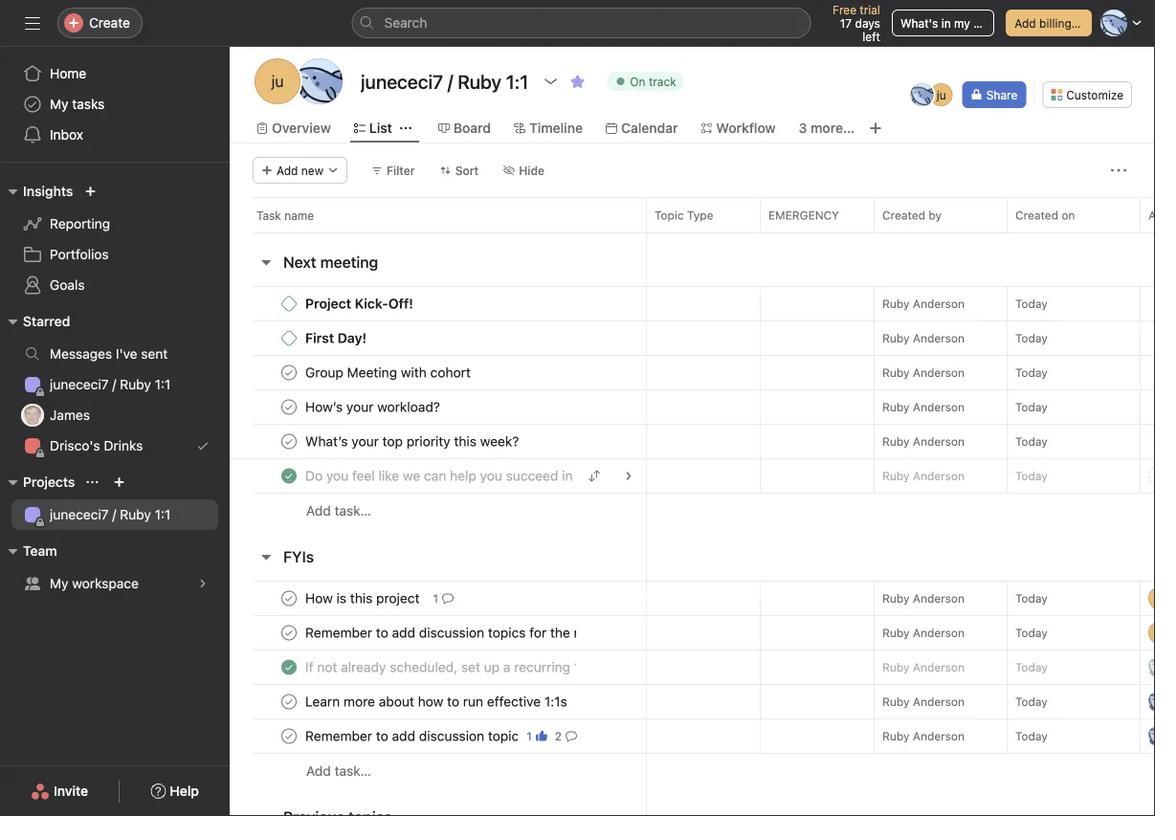Task type: vqa. For each thing, say whether or not it's contained in the screenshot.
Mark complete checkbox within the Make Root Beer Floats cell
no



Task type: describe. For each thing, give the bounding box(es) containing it.
search button
[[352, 8, 811, 38]]

task
[[257, 209, 281, 222]]

what's in my trial? button
[[892, 10, 1000, 36]]

How's your workload? text field
[[302, 398, 446, 417]]

ruby for the how's your workload? cell
[[883, 401, 910, 414]]

by
[[929, 209, 942, 222]]

board link
[[438, 118, 491, 139]]

completed checkbox for what's your top priority this week? text box
[[278, 430, 301, 453]]

invite
[[54, 783, 88, 799]]

ruby anderson for what's your top priority this week? cell at the bottom of page
[[883, 435, 965, 448]]

customize button
[[1043, 81, 1132, 108]]

show options image
[[543, 74, 558, 89]]

1 junececi7 / ruby 1:1 link from the top
[[11, 369, 218, 400]]

reporting
[[50, 216, 110, 232]]

project kick-off! cell
[[230, 286, 647, 322]]

anderson for the if not already scheduled, set up a recurring 1:1 meeting in your calendar cell
[[913, 661, 965, 674]]

details image
[[623, 470, 635, 482]]

list
[[369, 120, 392, 136]]

billing
[[1040, 16, 1072, 30]]

If not already scheduled, set up a recurring 1:1 meeting in your calendar text field
[[302, 658, 577, 677]]

add new
[[277, 164, 324, 177]]

completed checkbox for if not already scheduled, set up a recurring 1:1 meeting in your calendar text field
[[278, 656, 301, 679]]

my workspace
[[50, 576, 139, 592]]

created on
[[1016, 209, 1075, 222]]

2 button
[[551, 727, 581, 746]]

on
[[630, 75, 646, 88]]

global element
[[0, 47, 230, 162]]

add tab image
[[868, 121, 883, 136]]

calendar
[[621, 120, 678, 136]]

completed milestone checkbox for the first day! text field
[[281, 331, 297, 346]]

starred element
[[0, 304, 230, 465]]

timeline
[[529, 120, 583, 136]]

ruby anderson for first day! cell
[[883, 332, 965, 345]]

/ inside projects element
[[112, 507, 116, 523]]

tab actions image
[[400, 123, 411, 134]]

0 horizontal spatial ra
[[310, 72, 330, 90]]

anderson for what's your top priority this week? cell at the bottom of page
[[913, 435, 965, 448]]

1 inside how is this project cell
[[433, 592, 438, 605]]

completed checkbox for how's your workload? text field
[[278, 396, 301, 419]]

header next meeting tree grid
[[230, 286, 1155, 528]]

how is this project cell
[[230, 581, 647, 616]]

my workspace link
[[11, 569, 218, 599]]

1:1 for second junececi7 / ruby 1:1 link from the bottom of the page
[[155, 377, 171, 392]]

search list box
[[352, 8, 811, 38]]

new image
[[85, 186, 96, 197]]

type
[[687, 209, 714, 222]]

today for learn more about how to run effective 1:1s cell
[[1016, 695, 1048, 709]]

First Day! text field
[[302, 329, 372, 348]]

track
[[649, 75, 676, 88]]

11 anderson from the top
[[913, 730, 965, 743]]

ruby for what's your top priority this week? cell at the bottom of page
[[883, 435, 910, 448]]

1 remember to add discussion topics for the next meeting cell from the top
[[230, 615, 647, 651]]

do you feel like we can help you succeed in any manner right now? cell
[[230, 458, 647, 494]]

anderson for learn more about how to run effective 1:1s cell
[[913, 695, 965, 709]]

starred
[[23, 313, 70, 329]]

Remember to add discussion topics for the next meeting text field
[[302, 624, 577, 643]]

next
[[283, 253, 316, 271]]

create
[[89, 15, 130, 31]]

row containing task name
[[230, 197, 1155, 233]]

trial
[[860, 3, 881, 16]]

days
[[855, 16, 881, 30]]

team
[[23, 543, 57, 559]]

ruby for project kick-off! cell
[[883, 297, 910, 311]]

3 collapse task list for this section image from the top
[[258, 810, 274, 816]]

on
[[1062, 209, 1075, 222]]

ruby anderson for how is this project cell
[[883, 592, 965, 605]]

What's your top priority this week? text field
[[302, 432, 525, 451]]

completed image for group meeting with cohort text field
[[278, 361, 301, 384]]

inbox link
[[11, 120, 218, 150]]

overview link
[[257, 118, 331, 139]]

fyis button
[[283, 540, 314, 574]]

8 today from the top
[[1016, 626, 1048, 640]]

on track
[[630, 75, 676, 88]]

today for the if not already scheduled, set up a recurring 1:1 meeting in your calendar cell
[[1016, 661, 1048, 674]]

emergency
[[769, 209, 839, 222]]

projects button
[[0, 471, 75, 494]]

drisco's drinks
[[50, 438, 143, 454]]

board
[[454, 120, 491, 136]]

reporting link
[[11, 209, 218, 239]]

insights element
[[0, 174, 230, 304]]

ruby anderson for remember to add discussion topics for the next meeting cell containing 1
[[883, 730, 965, 743]]

8 anderson from the top
[[913, 626, 965, 640]]

if not already scheduled, set up a recurring 1:1 meeting in your calendar cell
[[230, 650, 647, 685]]

today for how is this project cell
[[1016, 592, 1048, 605]]

on track button
[[598, 68, 693, 95]]

collapse task list for this section image for next meeting
[[258, 255, 274, 270]]

my tasks
[[50, 96, 105, 112]]

completed image for learn more about how to run effective 1:1s text field
[[278, 691, 301, 714]]

sort
[[455, 164, 479, 177]]

Learn more about how to run effective 1:1s text field
[[302, 693, 573, 712]]

0 horizontal spatial ju
[[272, 72, 284, 90]]

info
[[1075, 16, 1095, 30]]

drisco's
[[50, 438, 100, 454]]

completed image for 'how is this project' text box
[[278, 587, 301, 610]]

add billing info
[[1015, 16, 1095, 30]]

ruby for the if not already scheduled, set up a recurring 1:1 meeting in your calendar cell
[[883, 661, 910, 674]]

home link
[[11, 58, 218, 89]]

task… for second add task… row
[[335, 763, 371, 779]]

share
[[987, 88, 1018, 101]]

1 button inside remember to add discussion topics for the next meeting cell
[[523, 727, 551, 746]]

1 vertical spatial 1
[[527, 730, 532, 743]]

first day! cell
[[230, 321, 647, 356]]

completed checkbox for group meeting with cohort text field
[[278, 361, 301, 384]]

anderson for first day! cell
[[913, 332, 965, 345]]

add new button
[[253, 157, 347, 184]]

add inside button
[[1015, 16, 1036, 30]]

3 more…
[[799, 120, 855, 136]]

next meeting button
[[283, 245, 378, 279]]

17
[[840, 16, 852, 30]]

created for created by
[[883, 209, 926, 222]]

3
[[799, 120, 807, 136]]

ruby for learn more about how to run effective 1:1s cell
[[883, 695, 910, 709]]

header fyis tree grid
[[230, 581, 1155, 789]]

anderson for do you feel like we can help you succeed in any manner right now? cell
[[913, 469, 965, 483]]

junececi7 / ruby 1:1 inside projects element
[[50, 507, 171, 523]]

junececi7 / ruby 1:1 link inside projects element
[[11, 500, 218, 530]]

timeline link
[[514, 118, 583, 139]]

trial?
[[974, 16, 1000, 30]]

goals
[[50, 277, 85, 293]]

How is this project text field
[[302, 589, 426, 608]]

left
[[863, 30, 881, 43]]

projects element
[[0, 465, 230, 534]]

collapse task list for this section image for fyis
[[258, 549, 274, 565]]

drisco's drinks link
[[11, 431, 218, 461]]

hide
[[519, 164, 545, 177]]

more…
[[811, 120, 855, 136]]

Do you feel like we can help you succeed in any manner right now? text field
[[302, 467, 577, 486]]

completed image for how's your workload? text field
[[278, 396, 301, 419]]

free trial 17 days left
[[833, 3, 881, 43]]

ruby for first day! cell
[[883, 332, 910, 345]]

starred button
[[0, 310, 70, 333]]

anderson for group meeting with cohort cell
[[913, 366, 965, 380]]

completed image for what's your top priority this week? text box
[[278, 430, 301, 453]]

drinks
[[104, 438, 143, 454]]

workspace
[[72, 576, 139, 592]]

anderson for the how's your workload? cell
[[913, 401, 965, 414]]

task… for second add task… row from the bottom of the page
[[335, 503, 371, 519]]

filter
[[387, 164, 415, 177]]

in
[[942, 16, 951, 30]]

junececi7 / ruby 1:1 inside starred element
[[50, 377, 171, 392]]

today for what's your top priority this week? cell at the bottom of page
[[1016, 435, 1048, 448]]

name
[[284, 209, 314, 222]]



Task type: locate. For each thing, give the bounding box(es) containing it.
2 junececi7 / ruby 1:1 link from the top
[[11, 500, 218, 530]]

remember to add discussion topics for the next meeting cell down learn more about how to run effective 1:1s text field
[[230, 719, 647, 754]]

11 ruby anderson from the top
[[883, 730, 965, 743]]

1:1 for junececi7 / ruby 1:1 link within projects element
[[155, 507, 171, 523]]

teams element
[[0, 534, 230, 603]]

completed milestone checkbox for project kick-off! text box
[[281, 296, 297, 312]]

new
[[301, 164, 324, 177]]

/ down "new project or portfolio" icon
[[112, 507, 116, 523]]

1 vertical spatial add task…
[[306, 763, 371, 779]]

completed image inside how is this project cell
[[278, 587, 301, 610]]

share button
[[963, 81, 1026, 108]]

completed checkbox inside the if not already scheduled, set up a recurring 1:1 meeting in your calendar cell
[[278, 656, 301, 679]]

junececi7 inside projects element
[[50, 507, 109, 523]]

11 today from the top
[[1016, 730, 1048, 743]]

ruby anderson for 2nd remember to add discussion topics for the next meeting cell from the bottom of the header fyis tree grid
[[883, 626, 965, 640]]

1 horizontal spatial 1 button
[[523, 727, 551, 746]]

2 add task… row from the top
[[230, 753, 1155, 789]]

2 vertical spatial collapse task list for this section image
[[258, 810, 274, 816]]

1 vertical spatial junececi7 / ruby 1:1
[[50, 507, 171, 523]]

6 ruby anderson from the top
[[883, 469, 965, 483]]

1 vertical spatial junececi7
[[50, 507, 109, 523]]

group meeting with cohort cell
[[230, 355, 647, 391]]

1 button inside how is this project cell
[[429, 589, 458, 608]]

topic
[[655, 209, 684, 222]]

0 horizontal spatial 1 button
[[429, 589, 458, 608]]

0 vertical spatial completed milestone checkbox
[[281, 296, 297, 312]]

completed image inside the if not already scheduled, set up a recurring 1:1 meeting in your calendar cell
[[278, 656, 301, 679]]

completed milestone checkbox inside first day! cell
[[281, 331, 297, 346]]

move tasks between sections image
[[589, 470, 600, 482]]

completed image inside group meeting with cohort cell
[[278, 361, 301, 384]]

0 vertical spatial my
[[50, 96, 68, 112]]

add task… down remember to add discussion topics for the next meeting text field at left
[[306, 763, 371, 779]]

5 anderson from the top
[[913, 435, 965, 448]]

task name
[[257, 209, 314, 222]]

add billing info button
[[1006, 10, 1095, 36]]

1 my from the top
[[50, 96, 68, 112]]

3 ruby anderson from the top
[[883, 366, 965, 380]]

show options, current sort, top image
[[87, 477, 98, 488]]

0 vertical spatial junececi7 / ruby 1:1
[[50, 377, 171, 392]]

1 completed checkbox from the top
[[278, 430, 301, 453]]

created for created on
[[1016, 209, 1059, 222]]

today
[[1016, 297, 1048, 311], [1016, 332, 1048, 345], [1016, 366, 1048, 380], [1016, 401, 1048, 414], [1016, 435, 1048, 448], [1016, 469, 1048, 483], [1016, 592, 1048, 605], [1016, 626, 1048, 640], [1016, 661, 1048, 674], [1016, 695, 1048, 709], [1016, 730, 1048, 743]]

completed checkbox inside how is this project cell
[[278, 587, 301, 610]]

created
[[883, 209, 926, 222], [1016, 209, 1059, 222]]

1 button up remember to add discussion topics for the next meeting text box
[[429, 589, 458, 608]]

2 completed image from the top
[[278, 396, 301, 419]]

2 1:1 from the top
[[155, 507, 171, 523]]

add task… for second add task… row from the bottom of the page
[[306, 503, 371, 519]]

1 vertical spatial remember to add discussion topics for the next meeting cell
[[230, 719, 647, 754]]

messages i've sent
[[50, 346, 168, 362]]

1:1 inside starred element
[[155, 377, 171, 392]]

insights
[[23, 183, 73, 199]]

3 completed checkbox from the top
[[278, 465, 301, 488]]

my tasks link
[[11, 89, 218, 120]]

3 today from the top
[[1016, 366, 1048, 380]]

7 today from the top
[[1016, 592, 1048, 605]]

completed image
[[278, 465, 301, 488], [278, 587, 301, 610], [278, 656, 301, 679]]

add task… button down remember to add discussion topics for the next meeting text field at left
[[306, 761, 371, 782]]

today for the how's your workload? cell
[[1016, 401, 1048, 414]]

2 completed milestone checkbox from the top
[[281, 331, 297, 346]]

2 completed checkbox from the top
[[278, 587, 301, 610]]

my
[[954, 16, 970, 30]]

7 anderson from the top
[[913, 592, 965, 605]]

ra up overview
[[310, 72, 330, 90]]

learn more about how to run effective 1:1s cell
[[230, 684, 647, 720]]

completed milestone checkbox up completed milestone image
[[281, 296, 297, 312]]

0 vertical spatial collapse task list for this section image
[[258, 255, 274, 270]]

add task… button for second add task… row
[[306, 761, 371, 782]]

more actions image
[[1111, 163, 1127, 178]]

completed checkbox inside the how's your workload? cell
[[278, 396, 301, 419]]

add inside popup button
[[277, 164, 298, 177]]

1 completed checkbox from the top
[[278, 361, 301, 384]]

Completed checkbox
[[278, 430, 301, 453], [278, 587, 301, 610], [278, 622, 301, 645], [278, 656, 301, 679], [278, 691, 301, 714], [278, 725, 301, 748]]

free
[[833, 3, 857, 16]]

ruby for group meeting with cohort cell
[[883, 366, 910, 380]]

0 vertical spatial remember to add discussion topics for the next meeting cell
[[230, 615, 647, 651]]

what's
[[901, 16, 938, 30]]

james
[[50, 407, 90, 423]]

ju
[[272, 72, 284, 90], [937, 88, 946, 101]]

remember to add discussion topics for the next meeting cell containing 1
[[230, 719, 647, 754]]

1 completed image from the top
[[278, 465, 301, 488]]

junececi7 / ruby 1:1 down messages i've sent
[[50, 377, 171, 392]]

3 completed image from the top
[[278, 656, 301, 679]]

3 anderson from the top
[[913, 366, 965, 380]]

/
[[112, 377, 116, 392], [112, 507, 116, 523]]

completed checkbox for remember to add discussion topics for the next meeting text field at left
[[278, 725, 301, 748]]

customize
[[1067, 88, 1124, 101]]

anderson for project kick-off! cell
[[913, 297, 965, 311]]

new project or portfolio image
[[113, 477, 125, 488]]

1 left '2'
[[527, 730, 532, 743]]

see details, my workspace image
[[197, 578, 209, 590]]

1 1:1 from the top
[[155, 377, 171, 392]]

portfolios
[[50, 246, 109, 262]]

junececi7 inside starred element
[[50, 377, 109, 392]]

ruby anderson
[[883, 297, 965, 311], [883, 332, 965, 345], [883, 366, 965, 380], [883, 401, 965, 414], [883, 435, 965, 448], [883, 469, 965, 483], [883, 592, 965, 605], [883, 626, 965, 640], [883, 661, 965, 674], [883, 695, 965, 709], [883, 730, 965, 743]]

1 vertical spatial add task… row
[[230, 753, 1155, 789]]

1 ruby anderson from the top
[[883, 297, 965, 311]]

ruby anderson for the if not already scheduled, set up a recurring 1:1 meeting in your calendar cell
[[883, 661, 965, 674]]

i've
[[116, 346, 137, 362]]

add task… up the fyis button
[[306, 503, 371, 519]]

next meeting
[[283, 253, 378, 271]]

2 my from the top
[[50, 576, 68, 592]]

7 ruby anderson from the top
[[883, 592, 965, 605]]

task…
[[335, 503, 371, 519], [335, 763, 371, 779]]

add task… button inside header fyis tree grid
[[306, 761, 371, 782]]

Remember to add discussion topics for the next meeting text field
[[302, 727, 519, 746]]

add inside header fyis tree grid
[[306, 763, 331, 779]]

created left by
[[883, 209, 926, 222]]

invite button
[[18, 774, 101, 809]]

5 completed checkbox from the top
[[278, 691, 301, 714]]

0 vertical spatial completed checkbox
[[278, 361, 301, 384]]

0 vertical spatial junececi7
[[50, 377, 109, 392]]

6 anderson from the top
[[913, 469, 965, 483]]

junececi7 / ruby 1:1 link down "new project or portfolio" icon
[[11, 500, 218, 530]]

3 more… button
[[799, 118, 855, 139]]

2 vertical spatial completed checkbox
[[278, 465, 301, 488]]

sent
[[141, 346, 168, 362]]

2 collapse task list for this section image from the top
[[258, 549, 274, 565]]

remove from starred image
[[570, 74, 585, 89]]

1 horizontal spatial ju
[[937, 88, 946, 101]]

2 today from the top
[[1016, 332, 1048, 345]]

1 junececi7 from the top
[[50, 377, 109, 392]]

1:1 down sent at top
[[155, 377, 171, 392]]

0 vertical spatial add task…
[[306, 503, 371, 519]]

0 vertical spatial task…
[[335, 503, 371, 519]]

8 ruby anderson from the top
[[883, 626, 965, 640]]

my inside "link"
[[50, 96, 68, 112]]

/ down "messages i've sent" link
[[112, 377, 116, 392]]

1 vertical spatial my
[[50, 576, 68, 592]]

row
[[230, 197, 1155, 233], [253, 232, 1155, 234], [230, 286, 1155, 322], [230, 321, 1155, 356], [230, 355, 1155, 391], [230, 390, 1155, 425], [230, 424, 1155, 459], [230, 458, 1155, 494], [230, 581, 1155, 616], [230, 615, 1155, 651], [230, 650, 1155, 685], [230, 684, 1155, 720], [230, 719, 1155, 754]]

1 vertical spatial /
[[112, 507, 116, 523]]

projects
[[23, 474, 75, 490]]

4 today from the top
[[1016, 401, 1048, 414]]

4 ruby anderson from the top
[[883, 401, 965, 414]]

6 completed checkbox from the top
[[278, 725, 301, 748]]

1 up remember to add discussion topics for the next meeting text box
[[433, 592, 438, 605]]

2
[[555, 730, 562, 743]]

ruby for do you feel like we can help you succeed in any manner right now? cell
[[883, 469, 910, 483]]

create button
[[57, 8, 143, 38]]

1 junececi7 / ruby 1:1 from the top
[[50, 377, 171, 392]]

2 anderson from the top
[[913, 332, 965, 345]]

hide sidebar image
[[25, 15, 40, 31]]

add task… inside header fyis tree grid
[[306, 763, 371, 779]]

Group Meeting with cohort text field
[[302, 363, 477, 382]]

10 ruby anderson from the top
[[883, 695, 965, 709]]

completed checkbox inside group meeting with cohort cell
[[278, 361, 301, 384]]

0 vertical spatial junececi7 / ruby 1:1 link
[[11, 369, 218, 400]]

3 completed image from the top
[[278, 430, 301, 453]]

1:1 inside projects element
[[155, 507, 171, 523]]

1 vertical spatial completed checkbox
[[278, 396, 301, 419]]

1 button
[[429, 589, 458, 608], [523, 727, 551, 746]]

junececi7 / ruby 1:1 down "new project or portfolio" icon
[[50, 507, 171, 523]]

5 today from the top
[[1016, 435, 1048, 448]]

1 add task… button from the top
[[306, 501, 371, 522]]

team button
[[0, 540, 57, 563]]

completed image for if not already scheduled, set up a recurring 1:1 meeting in your calendar text field
[[278, 656, 301, 679]]

messages i've sent link
[[11, 339, 218, 369]]

fyis
[[283, 548, 314, 566]]

1 vertical spatial 1:1
[[155, 507, 171, 523]]

completed checkbox for remember to add discussion topics for the next meeting text box
[[278, 622, 301, 645]]

filter button
[[363, 157, 424, 184]]

my left tasks
[[50, 96, 68, 112]]

1 add task… from the top
[[306, 503, 371, 519]]

2 junececi7 / ruby 1:1 from the top
[[50, 507, 171, 523]]

1 button left '2'
[[523, 727, 551, 746]]

0 vertical spatial 1:1
[[155, 377, 171, 392]]

1 vertical spatial completed milestone checkbox
[[281, 331, 297, 346]]

add task… row
[[230, 493, 1155, 528], [230, 753, 1155, 789]]

2 remember to add discussion topics for the next meeting cell from the top
[[230, 719, 647, 754]]

4 completed checkbox from the top
[[278, 656, 301, 679]]

my down team
[[50, 576, 68, 592]]

0 vertical spatial /
[[112, 377, 116, 392]]

2 created from the left
[[1016, 209, 1059, 222]]

today for group meeting with cohort cell
[[1016, 366, 1048, 380]]

completed image for do you feel like we can help you succeed in any manner right now? text field
[[278, 465, 301, 488]]

created left 'on'
[[1016, 209, 1059, 222]]

2 completed image from the top
[[278, 587, 301, 610]]

help
[[170, 783, 199, 799]]

5 completed image from the top
[[278, 691, 301, 714]]

ruby anderson for group meeting with cohort cell
[[883, 366, 965, 380]]

ju up the overview link
[[272, 72, 284, 90]]

1 horizontal spatial created
[[1016, 209, 1059, 222]]

anderson
[[913, 297, 965, 311], [913, 332, 965, 345], [913, 366, 965, 380], [913, 401, 965, 414], [913, 435, 965, 448], [913, 469, 965, 483], [913, 592, 965, 605], [913, 626, 965, 640], [913, 661, 965, 674], [913, 695, 965, 709], [913, 730, 965, 743]]

what's in my trial?
[[901, 16, 1000, 30]]

9 ruby anderson from the top
[[883, 661, 965, 674]]

1 vertical spatial task…
[[335, 763, 371, 779]]

completed milestone checkbox down completed milestone icon
[[281, 331, 297, 346]]

1 / from the top
[[112, 377, 116, 392]]

6 completed image from the top
[[278, 725, 301, 748]]

4 completed image from the top
[[278, 622, 301, 645]]

task… up 'how is this project' text box
[[335, 503, 371, 519]]

hide button
[[495, 157, 553, 184]]

help button
[[138, 774, 211, 809]]

2 ruby anderson from the top
[[883, 332, 965, 345]]

ruby anderson for the how's your workload? cell
[[883, 401, 965, 414]]

ju left share button
[[937, 88, 946, 101]]

ruby inside starred element
[[120, 377, 151, 392]]

completed image inside the how's your workload? cell
[[278, 396, 301, 419]]

completed checkbox for 'how is this project' text box
[[278, 587, 301, 610]]

2 add task… button from the top
[[306, 761, 371, 782]]

Completed milestone checkbox
[[281, 296, 297, 312], [281, 331, 297, 346]]

junececi7 down show options, current sort, top icon
[[50, 507, 109, 523]]

my for my tasks
[[50, 96, 68, 112]]

ruby inside projects element
[[120, 507, 151, 523]]

2 task… from the top
[[335, 763, 371, 779]]

1 horizontal spatial ra
[[915, 88, 930, 101]]

sort button
[[431, 157, 487, 184]]

tasks
[[72, 96, 105, 112]]

home
[[50, 66, 86, 81]]

1 horizontal spatial 1
[[527, 730, 532, 743]]

1:1
[[155, 377, 171, 392], [155, 507, 171, 523]]

completed checkbox for learn more about how to run effective 1:1s text field
[[278, 691, 301, 714]]

10 today from the top
[[1016, 695, 1048, 709]]

2 junececi7 from the top
[[50, 507, 109, 523]]

remember to add discussion topics for the next meeting cell
[[230, 615, 647, 651], [230, 719, 647, 754]]

completed image
[[278, 361, 301, 384], [278, 396, 301, 419], [278, 430, 301, 453], [278, 622, 301, 645], [278, 691, 301, 714], [278, 725, 301, 748]]

completed checkbox inside what's your top priority this week? cell
[[278, 430, 301, 453]]

created by
[[883, 209, 942, 222]]

Completed checkbox
[[278, 361, 301, 384], [278, 396, 301, 419], [278, 465, 301, 488]]

1:1 up teams element at left bottom
[[155, 507, 171, 523]]

1 vertical spatial collapse task list for this section image
[[258, 549, 274, 565]]

overview
[[272, 120, 331, 136]]

6 today from the top
[[1016, 469, 1048, 483]]

0 vertical spatial 1 button
[[429, 589, 458, 608]]

None text field
[[356, 64, 533, 99]]

ja
[[26, 409, 39, 422]]

completed checkbox for do you feel like we can help you succeed in any manner right now? text field
[[278, 465, 301, 488]]

add task… button inside header next meeting tree grid
[[306, 501, 371, 522]]

task… inside header next meeting tree grid
[[335, 503, 371, 519]]

anderson for how is this project cell
[[913, 592, 965, 605]]

add inside header next meeting tree grid
[[306, 503, 331, 519]]

meeting
[[320, 253, 378, 271]]

junececi7 for second junececi7 / ruby 1:1 link from the bottom of the page
[[50, 377, 109, 392]]

add task… button up the fyis button
[[306, 501, 371, 522]]

9 today from the top
[[1016, 661, 1048, 674]]

2 / from the top
[[112, 507, 116, 523]]

collapse task list for this section image
[[258, 255, 274, 270], [258, 549, 274, 565], [258, 810, 274, 816]]

junececi7 / ruby 1:1
[[50, 377, 171, 392], [50, 507, 171, 523]]

1 today from the top
[[1016, 297, 1048, 311]]

add task…
[[306, 503, 371, 519], [306, 763, 371, 779]]

today for project kick-off! cell
[[1016, 297, 1048, 311]]

topic type
[[655, 209, 714, 222]]

junececi7
[[50, 377, 109, 392], [50, 507, 109, 523]]

2 vertical spatial completed image
[[278, 656, 301, 679]]

1 add task… row from the top
[[230, 493, 1155, 528]]

completed milestone image
[[281, 331, 297, 346]]

today for do you feel like we can help you succeed in any manner right now? cell
[[1016, 469, 1048, 483]]

ruby
[[883, 297, 910, 311], [883, 332, 910, 345], [883, 366, 910, 380], [120, 377, 151, 392], [883, 401, 910, 414], [883, 435, 910, 448], [883, 469, 910, 483], [120, 507, 151, 523], [883, 592, 910, 605], [883, 626, 910, 640], [883, 661, 910, 674], [883, 695, 910, 709], [883, 730, 910, 743]]

1 task… from the top
[[335, 503, 371, 519]]

/ inside starred element
[[112, 377, 116, 392]]

completed image for remember to add discussion topics for the next meeting text box
[[278, 622, 301, 645]]

list link
[[354, 118, 392, 139]]

3 completed checkbox from the top
[[278, 622, 301, 645]]

1 vertical spatial completed image
[[278, 587, 301, 610]]

workflow link
[[701, 118, 776, 139]]

1 vertical spatial 1 button
[[523, 727, 551, 746]]

1 completed milestone checkbox from the top
[[281, 296, 297, 312]]

0 horizontal spatial 1
[[433, 592, 438, 605]]

1 vertical spatial junececi7 / ruby 1:1 link
[[11, 500, 218, 530]]

ruby anderson for do you feel like we can help you succeed in any manner right now? cell
[[883, 469, 965, 483]]

what's your top priority this week? cell
[[230, 424, 647, 459]]

2 add task… from the top
[[306, 763, 371, 779]]

workflow
[[716, 120, 776, 136]]

4 anderson from the top
[[913, 401, 965, 414]]

task… down remember to add discussion topics for the next meeting text field at left
[[335, 763, 371, 779]]

1 anderson from the top
[[913, 297, 965, 311]]

10 anderson from the top
[[913, 695, 965, 709]]

1 collapse task list for this section image from the top
[[258, 255, 274, 270]]

junececi7 for junececi7 / ruby 1:1 link within projects element
[[50, 507, 109, 523]]

goals link
[[11, 270, 218, 301]]

ruby for how is this project cell
[[883, 592, 910, 605]]

0 vertical spatial completed image
[[278, 465, 301, 488]]

my inside teams element
[[50, 576, 68, 592]]

0 vertical spatial add task… row
[[230, 493, 1155, 528]]

add
[[1015, 16, 1036, 30], [277, 164, 298, 177], [306, 503, 331, 519], [306, 763, 331, 779]]

Project Kick-Off! text field
[[302, 294, 419, 313]]

completed image inside what's your top priority this week? cell
[[278, 430, 301, 453]]

how's your workload? cell
[[230, 390, 647, 425]]

search
[[384, 15, 427, 31]]

5 ruby anderson from the top
[[883, 435, 965, 448]]

2 completed checkbox from the top
[[278, 396, 301, 419]]

ruby anderson for learn more about how to run effective 1:1s cell
[[883, 695, 965, 709]]

junececi7 / ruby 1:1 link down messages i've sent
[[11, 369, 218, 400]]

junececi7 down messages
[[50, 377, 109, 392]]

1 created from the left
[[883, 209, 926, 222]]

1 completed image from the top
[[278, 361, 301, 384]]

add task… button for second add task… row from the bottom of the page
[[306, 501, 371, 522]]

0 vertical spatial add task… button
[[306, 501, 371, 522]]

calendar link
[[606, 118, 678, 139]]

1 vertical spatial add task… button
[[306, 761, 371, 782]]

completed checkbox inside do you feel like we can help you succeed in any manner right now? cell
[[278, 465, 301, 488]]

ra down what's
[[915, 88, 930, 101]]

completed checkbox inside learn more about how to run effective 1:1s cell
[[278, 691, 301, 714]]

add task… for second add task… row
[[306, 763, 371, 779]]

insights button
[[0, 180, 73, 203]]

remember to add discussion topics for the next meeting cell up if not already scheduled, set up a recurring 1:1 meeting in your calendar text field
[[230, 615, 647, 651]]

9 anderson from the top
[[913, 661, 965, 674]]

add task… inside header next meeting tree grid
[[306, 503, 371, 519]]

my for my workspace
[[50, 576, 68, 592]]

task… inside header fyis tree grid
[[335, 763, 371, 779]]

ruby anderson for project kick-off! cell
[[883, 297, 965, 311]]

0 vertical spatial 1
[[433, 592, 438, 605]]

today for first day! cell
[[1016, 332, 1048, 345]]

messages
[[50, 346, 112, 362]]

junececi7 / ruby 1:1 link
[[11, 369, 218, 400], [11, 500, 218, 530]]

inbox
[[50, 127, 83, 143]]

completed milestone image
[[281, 296, 297, 312]]

0 horizontal spatial created
[[883, 209, 926, 222]]

completed image for remember to add discussion topics for the next meeting text field at left
[[278, 725, 301, 748]]

completed milestone checkbox inside project kick-off! cell
[[281, 296, 297, 312]]

completed image inside learn more about how to run effective 1:1s cell
[[278, 691, 301, 714]]



